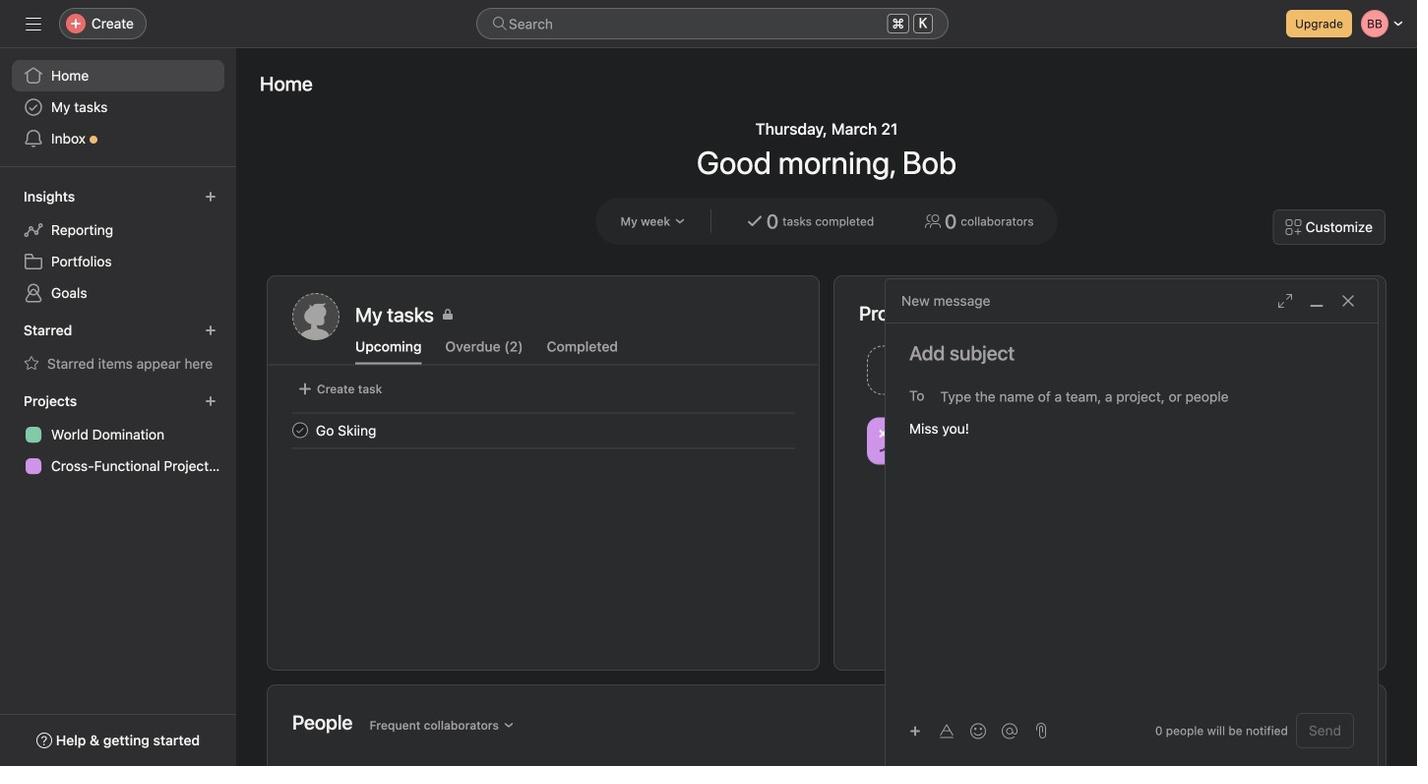 Task type: vqa. For each thing, say whether or not it's contained in the screenshot.
2nd Mark complete icon from the top
no



Task type: locate. For each thing, give the bounding box(es) containing it.
expand popout to full screen image
[[1278, 293, 1294, 309]]

list item
[[859, 341, 1111, 401], [269, 413, 819, 448]]

0 horizontal spatial list item
[[269, 413, 819, 448]]

Type the name of a team, a project, or people text field
[[941, 385, 1344, 409]]

close image
[[1341, 293, 1357, 309]]

hide sidebar image
[[26, 16, 41, 32]]

global element
[[0, 48, 236, 166]]

at mention image
[[1002, 724, 1018, 740]]

0 vertical spatial list item
[[859, 341, 1111, 401]]

None field
[[476, 8, 949, 39]]

toolbar
[[902, 717, 1028, 746]]

new project or portfolio image
[[205, 396, 217, 408]]

Add subject text field
[[886, 340, 1378, 367]]

insights element
[[0, 179, 236, 313]]

dialog
[[886, 280, 1378, 767]]

Search tasks, projects, and more text field
[[476, 8, 949, 39]]

1 horizontal spatial list item
[[859, 341, 1111, 401]]



Task type: describe. For each thing, give the bounding box(es) containing it.
minimize image
[[1309, 293, 1325, 309]]

add items to starred image
[[205, 325, 217, 337]]

Mark complete checkbox
[[288, 419, 312, 442]]

new insights image
[[205, 191, 217, 203]]

starred element
[[0, 313, 236, 384]]

insert an object image
[[910, 726, 921, 738]]

mark complete image
[[288, 419, 312, 442]]

1 vertical spatial list item
[[269, 413, 819, 448]]

line_and_symbols image
[[879, 430, 903, 453]]

add profile photo image
[[292, 293, 340, 341]]

projects element
[[0, 384, 236, 486]]



